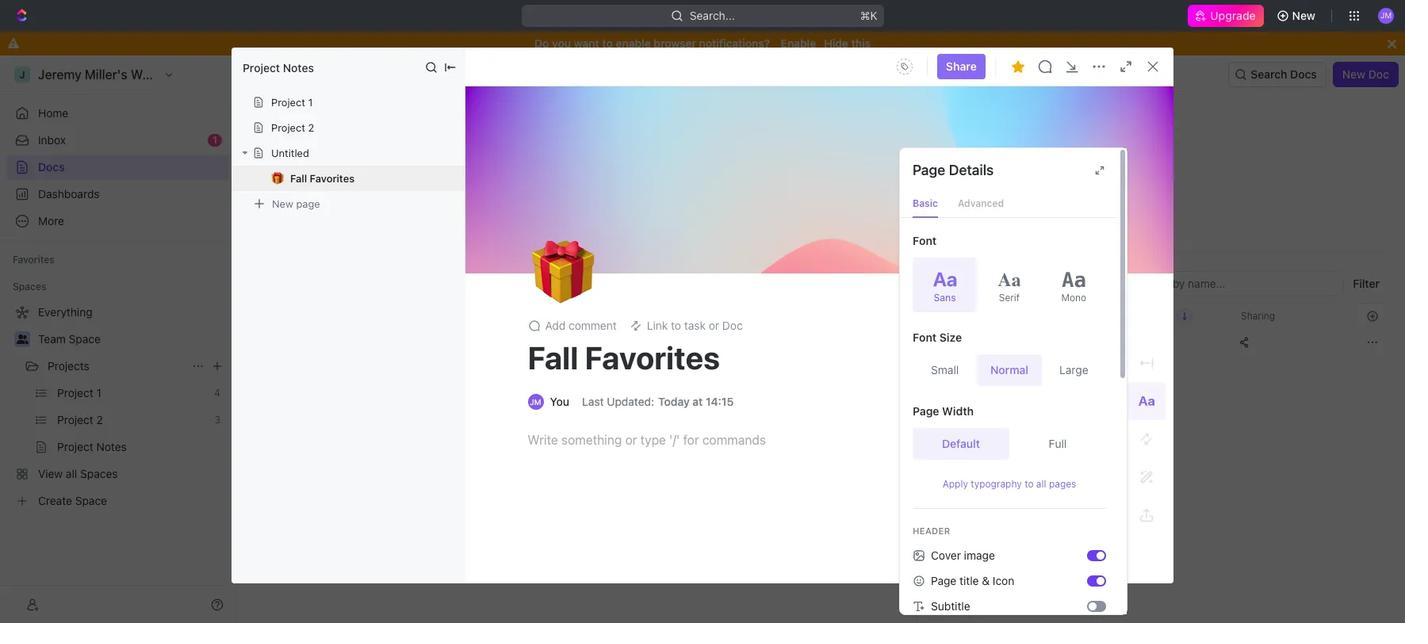 Task type: vqa. For each thing, say whether or not it's contained in the screenshot.
Enable
yes



Task type: describe. For each thing, give the bounding box(es) containing it.
assigned
[[542, 279, 590, 293]]

all
[[1036, 478, 1046, 490]]

date viewed
[[1114, 310, 1169, 322]]

link to task or doc button
[[623, 315, 749, 337]]

full
[[1049, 437, 1067, 450]]

projects link
[[48, 354, 186, 379]]

do you want to enable browser notifications? enable hide this
[[535, 36, 871, 50]]

workspace
[[469, 279, 527, 293]]

1 inside sidebar navigation
[[213, 134, 217, 146]]

hide
[[824, 36, 848, 50]]

untitled down recent
[[298, 161, 339, 174]]

projects inside row
[[661, 335, 702, 349]]

new for new
[[1292, 9, 1316, 22]]

fall inside 🎁 fall favorites
[[290, 172, 307, 185]]

docs link
[[6, 155, 230, 180]]

this
[[851, 36, 871, 50]]

sidebar navigation
[[0, 56, 237, 623]]

date
[[1114, 310, 1135, 322]]

task
[[684, 319, 706, 332]]

mono
[[1061, 291, 1087, 303]]

new button
[[1270, 3, 1325, 29]]

row containing location
[[256, 303, 1386, 329]]

created by me
[[1038, 132, 1125, 147]]

favorites button
[[6, 251, 61, 270]]

docs inside sidebar navigation
[[38, 160, 65, 174]]

serif
[[999, 291, 1020, 303]]

project notes link
[[651, 155, 992, 181]]

1 horizontal spatial notes
[[718, 161, 749, 174]]

basic
[[913, 197, 938, 209]]

pages
[[1049, 478, 1076, 490]]

dashboards link
[[6, 182, 230, 207]]

jm button
[[1374, 3, 1399, 29]]

recent
[[276, 132, 318, 147]]

image
[[964, 549, 995, 562]]

untitled down project 2
[[271, 147, 309, 159]]

team
[[38, 332, 66, 346]]

favorites inside button
[[13, 254, 55, 266]]

page
[[296, 197, 320, 210]]

column header inside "table"
[[256, 303, 274, 329]]

advanced
[[958, 197, 1004, 209]]

new for new page
[[272, 197, 293, 210]]

🎁 button
[[271, 172, 290, 185]]

by
[[1089, 132, 1104, 147]]

untitled down "created by me"
[[1060, 161, 1101, 174]]

font for font size
[[913, 331, 937, 344]]

small
[[931, 363, 959, 377]]

favorites inside 🎁 fall favorites
[[310, 172, 355, 185]]

subtitle
[[931, 600, 970, 613]]

link to task or doc
[[647, 319, 743, 332]]

title
[[960, 574, 979, 588]]

dashboards
[[38, 187, 100, 201]]

search...
[[690, 9, 735, 22]]

date viewed button
[[1105, 304, 1193, 328]]

14:15
[[706, 395, 734, 408]]

comment
[[569, 319, 617, 332]]

1 • from the left
[[342, 161, 347, 174]]

search docs button
[[1229, 62, 1327, 87]]

archived
[[604, 279, 651, 293]]

🎁 down recent
[[276, 162, 289, 174]]

or
[[709, 319, 719, 332]]

want
[[574, 36, 599, 50]]

row containing projects
[[256, 327, 1386, 358]]

new doc
[[1342, 67, 1389, 81]]

now
[[1139, 335, 1160, 349]]

0 horizontal spatial notes
[[283, 61, 314, 74]]

add
[[545, 319, 566, 332]]

sans
[[934, 291, 956, 303]]

do
[[535, 36, 549, 50]]

upgrade
[[1210, 9, 1256, 22]]

width
[[942, 404, 974, 418]]

table containing projects
[[256, 303, 1386, 358]]

🎁 up the add
[[531, 235, 594, 309]]

header
[[913, 526, 950, 536]]

me
[[1107, 132, 1125, 147]]

team space
[[38, 332, 101, 346]]

location
[[645, 310, 683, 322]]

home
[[38, 106, 68, 120]]

project 1
[[271, 96, 313, 109]]

page width
[[913, 404, 974, 418]]

new for new doc
[[1342, 67, 1366, 81]]

size
[[940, 331, 962, 344]]

details
[[949, 162, 994, 178]]

to inside dropdown button
[[671, 319, 681, 332]]

cover
[[931, 549, 961, 562]]

default
[[942, 437, 980, 450]]



Task type: locate. For each thing, give the bounding box(es) containing it.
1 vertical spatial font
[[913, 331, 937, 344]]

you
[[552, 36, 571, 50]]

1 horizontal spatial new
[[1292, 9, 1316, 22]]

0 horizontal spatial projects
[[48, 359, 89, 373]]

apply
[[943, 478, 968, 490]]

dropdown menu image
[[892, 54, 917, 79]]

0 vertical spatial project notes
[[243, 61, 314, 74]]

0 vertical spatial page
[[913, 162, 946, 178]]

2 horizontal spatial new
[[1342, 67, 1366, 81]]

last updated: today at 14:15
[[582, 395, 734, 408]]

0 vertical spatial new
[[1292, 9, 1316, 22]]

search
[[1251, 67, 1287, 81]]

icon
[[993, 574, 1015, 588]]

fall down the add
[[528, 338, 578, 376]]

⌘k
[[860, 9, 877, 22]]

1 vertical spatial doc
[[722, 319, 743, 332]]

font for font
[[913, 234, 937, 247]]

0 vertical spatial notes
[[283, 61, 314, 74]]

0 horizontal spatial project notes
[[243, 61, 314, 74]]

🎁
[[276, 162, 289, 174], [271, 172, 284, 184], [531, 235, 594, 309]]

browser
[[654, 36, 696, 50]]

1 horizontal spatial •
[[1104, 161, 1108, 174]]

normal
[[991, 363, 1029, 377]]

column header
[[256, 303, 274, 329]]

0 horizontal spatial •
[[342, 161, 347, 174]]

0 horizontal spatial doc
[[722, 319, 743, 332]]

font left size
[[913, 331, 937, 344]]

page up basic
[[913, 162, 946, 178]]

at
[[693, 395, 703, 408]]

1 vertical spatial new
[[1342, 67, 1366, 81]]

doc inside dropdown button
[[722, 319, 743, 332]]

tree inside sidebar navigation
[[6, 300, 230, 514]]

0 horizontal spatial jm
[[530, 397, 541, 407]]

tab list
[[275, 271, 655, 303]]

just now
[[1114, 335, 1160, 349]]

space
[[69, 332, 101, 346]]

page details
[[913, 162, 994, 178]]

0 vertical spatial projects
[[661, 335, 702, 349]]

apply typography to all pages
[[943, 478, 1076, 490]]

new
[[1292, 9, 1316, 22], [1342, 67, 1366, 81], [272, 197, 293, 210]]

fall up new page
[[290, 172, 307, 185]]

1 vertical spatial notes
[[718, 161, 749, 174]]

🎁 up new page
[[271, 172, 284, 184]]

0 horizontal spatial untitled •
[[298, 161, 347, 174]]

Search by name... text field
[[1134, 272, 1334, 296]]

page for page details
[[913, 162, 946, 178]]

jm up the new doc
[[1381, 11, 1392, 20]]

upgrade link
[[1188, 5, 1264, 27]]

0 vertical spatial font
[[913, 234, 937, 247]]

1 horizontal spatial docs
[[266, 67, 292, 81]]

jm inside jm dropdown button
[[1381, 11, 1392, 20]]

docs
[[266, 67, 292, 81], [1290, 67, 1317, 81], [38, 160, 65, 174]]

share
[[946, 59, 977, 73]]

new doc button
[[1333, 62, 1399, 87]]

new up search docs
[[1292, 9, 1316, 22]]

0 horizontal spatial docs
[[38, 160, 65, 174]]

page title & icon
[[931, 574, 1015, 588]]

1 left project 2
[[213, 134, 217, 146]]

to right link at the left bottom of page
[[671, 319, 681, 332]]

doc
[[1369, 67, 1389, 81], [722, 319, 743, 332]]

jm
[[1381, 11, 1392, 20], [530, 397, 541, 407]]

cover image
[[931, 549, 995, 562]]

projects down link to task or doc
[[661, 335, 702, 349]]

doc inside button
[[1369, 67, 1389, 81]]

0 horizontal spatial cell
[[256, 328, 274, 357]]

0 vertical spatial 1
[[308, 96, 313, 109]]

0 vertical spatial fall
[[290, 172, 307, 185]]

2 cell from the left
[[978, 328, 1105, 357]]

just
[[1114, 335, 1136, 349]]

🎁 inside 🎁 fall favorites
[[271, 172, 284, 184]]

row
[[256, 303, 1386, 329], [256, 327, 1386, 358]]

2 • from the left
[[1104, 161, 1108, 174]]

new page
[[272, 197, 320, 210]]

1 vertical spatial jm
[[530, 397, 541, 407]]

projects inside 'tree'
[[48, 359, 89, 373]]

font
[[913, 234, 937, 247], [913, 331, 937, 344]]

1 horizontal spatial cell
[[978, 328, 1105, 357]]

2 vertical spatial page
[[931, 574, 957, 588]]

spaces
[[13, 281, 46, 293]]

1 vertical spatial project notes
[[679, 161, 749, 174]]

workspace button
[[465, 271, 531, 303]]

2 horizontal spatial to
[[1025, 478, 1034, 490]]

to right want on the top left of the page
[[602, 36, 613, 50]]

2
[[308, 121, 314, 134]]

1 vertical spatial fall
[[528, 338, 578, 376]]

viewed
[[1138, 310, 1169, 322]]

docs up the project 1
[[266, 67, 292, 81]]

tab list containing workspace
[[275, 271, 655, 303]]

user group image
[[16, 335, 28, 344]]

sharing
[[1241, 310, 1275, 322]]

fall favorites
[[528, 338, 720, 376]]

project notes
[[243, 61, 314, 74], [679, 161, 749, 174]]

1 vertical spatial 1
[[213, 134, 217, 146]]

2 vertical spatial new
[[272, 197, 293, 210]]

add comment
[[545, 319, 617, 332]]

page down cover
[[931, 574, 957, 588]]

2 horizontal spatial docs
[[1290, 67, 1317, 81]]

0 vertical spatial doc
[[1369, 67, 1389, 81]]

&
[[982, 574, 990, 588]]

archived button
[[600, 271, 655, 303]]

untitled • down "created by me"
[[1060, 161, 1108, 174]]

1 vertical spatial projects
[[48, 359, 89, 373]]

1 cell from the left
[[256, 328, 274, 357]]

link
[[647, 319, 668, 332]]

2 font from the top
[[913, 331, 937, 344]]

page for page width
[[913, 404, 939, 418]]

1 horizontal spatial jm
[[1381, 11, 1392, 20]]

1 vertical spatial page
[[913, 404, 939, 418]]

projects down team space
[[48, 359, 89, 373]]

inbox
[[38, 133, 66, 147]]

enable
[[781, 36, 816, 50]]

to left all
[[1025, 478, 1034, 490]]

docs right search
[[1290, 67, 1317, 81]]

docs down "inbox" on the top
[[38, 160, 65, 174]]

created
[[1038, 132, 1086, 147]]

1 row from the top
[[256, 303, 1386, 329]]

1 untitled • from the left
[[298, 161, 347, 174]]

page left 'width'
[[913, 404, 939, 418]]

1 horizontal spatial doc
[[1369, 67, 1389, 81]]

1 horizontal spatial projects
[[661, 335, 702, 349]]

2 vertical spatial to
[[1025, 478, 1034, 490]]

fall
[[290, 172, 307, 185], [528, 338, 578, 376]]

docs inside button
[[1290, 67, 1317, 81]]

project
[[243, 61, 280, 74], [271, 96, 305, 109], [271, 121, 305, 134], [679, 161, 715, 174]]

untitled
[[271, 147, 309, 159], [298, 161, 339, 174], [1060, 161, 1101, 174], [298, 186, 339, 200]]

jm left you
[[530, 397, 541, 407]]

font down basic
[[913, 234, 937, 247]]

2 row from the top
[[256, 327, 1386, 358]]

untitled link
[[270, 181, 611, 206]]

doc right "or" on the right of page
[[722, 319, 743, 332]]

assigned button
[[538, 271, 594, 303]]

🎁 fall favorites
[[271, 172, 355, 185]]

new right search docs
[[1342, 67, 1366, 81]]

0 horizontal spatial to
[[602, 36, 613, 50]]

2 untitled • from the left
[[1060, 161, 1108, 174]]

notifications?
[[699, 36, 770, 50]]

1 vertical spatial to
[[671, 319, 681, 332]]

search docs
[[1251, 67, 1317, 81]]

untitled • down recent
[[298, 161, 347, 174]]

team space link
[[38, 327, 227, 352]]

cell
[[256, 328, 274, 357], [978, 328, 1105, 357]]

you
[[550, 395, 569, 408]]

font size
[[913, 331, 962, 344]]

1 horizontal spatial fall
[[528, 338, 578, 376]]

new down 🎁 dropdown button
[[272, 197, 293, 210]]

project 2
[[271, 121, 314, 134]]

0 vertical spatial jm
[[1381, 11, 1392, 20]]

large
[[1060, 363, 1089, 377]]

0 vertical spatial to
[[602, 36, 613, 50]]

untitled down 🎁 fall favorites
[[298, 186, 339, 200]]

0 horizontal spatial 1
[[213, 134, 217, 146]]

table
[[256, 303, 1386, 358]]

home link
[[6, 101, 230, 126]]

0 horizontal spatial fall
[[290, 172, 307, 185]]

1 horizontal spatial 1
[[308, 96, 313, 109]]

doc down jm dropdown button
[[1369, 67, 1389, 81]]

tree containing team space
[[6, 300, 230, 514]]

typography
[[971, 478, 1022, 490]]

0 horizontal spatial new
[[272, 197, 293, 210]]

1 up 2
[[308, 96, 313, 109]]

untitled •
[[298, 161, 347, 174], [1060, 161, 1108, 174]]

1 font from the top
[[913, 234, 937, 247]]

page for page title & icon
[[931, 574, 957, 588]]

1 horizontal spatial project notes
[[679, 161, 749, 174]]

tree
[[6, 300, 230, 514]]

last
[[582, 395, 604, 408]]

1 horizontal spatial untitled •
[[1060, 161, 1108, 174]]

1 horizontal spatial to
[[671, 319, 681, 332]]



